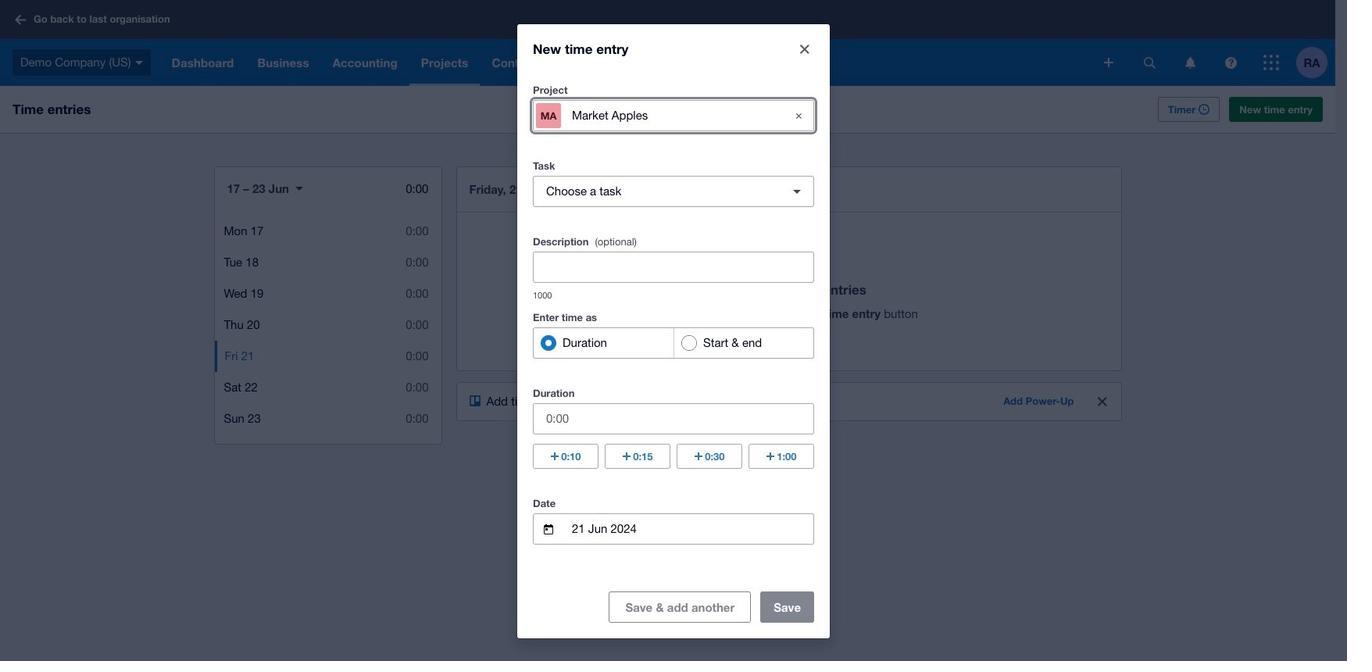 Task type: describe. For each thing, give the bounding box(es) containing it.
1 horizontal spatial svg image
[[1105, 58, 1114, 67]]

1 vertical spatial clear image
[[1098, 397, 1107, 407]]

0 horizontal spatial svg image
[[135, 61, 143, 65]]

2 horizontal spatial svg image
[[1225, 57, 1237, 68]]



Task type: locate. For each thing, give the bounding box(es) containing it.
0 horizontal spatial clear image
[[783, 100, 815, 131]]

0:00 field
[[534, 404, 814, 434]]

dialog
[[518, 24, 830, 661]]

Find or choose a project field
[[571, 101, 777, 131]]

banner
[[0, 0, 1336, 86]]

loading progress bar
[[648, 553, 712, 661]]

None text field
[[534, 253, 814, 282]]

1 horizontal spatial clear image
[[1098, 397, 1107, 407]]

clear image
[[783, 100, 815, 131], [1098, 397, 1107, 407]]

svg image
[[1225, 57, 1237, 68], [1105, 58, 1114, 67], [135, 61, 143, 65]]

svg image
[[15, 14, 26, 25], [1264, 55, 1280, 70], [1144, 57, 1156, 68], [1186, 57, 1196, 68]]

group
[[533, 328, 815, 359]]

0 vertical spatial clear image
[[783, 100, 815, 131]]

Choose a date field
[[571, 514, 814, 544]]



Task type: vqa. For each thing, say whether or not it's contained in the screenshot.
Intro Banner body "ELEMENT"
no



